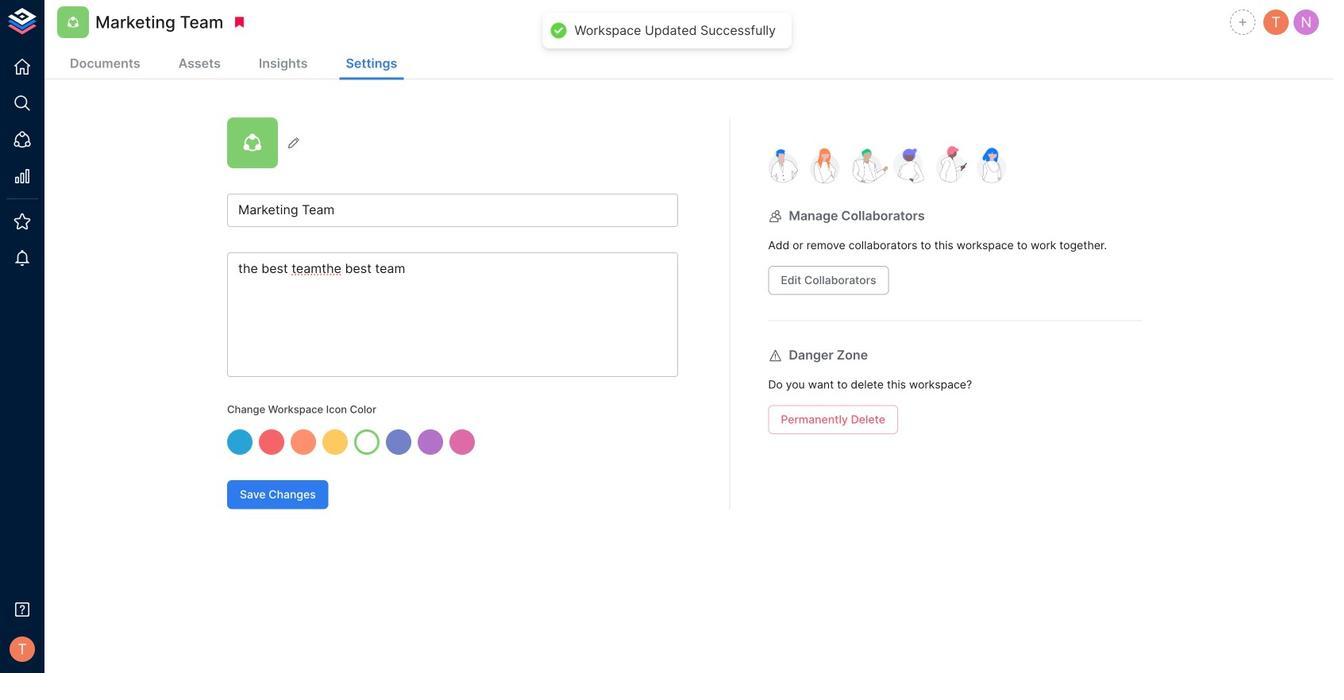 Task type: describe. For each thing, give the bounding box(es) containing it.
Workspace Name text field
[[227, 194, 678, 227]]

remove bookmark image
[[232, 15, 246, 29]]

Workspace notes are visible to all members and guests. text field
[[227, 253, 678, 377]]



Task type: locate. For each thing, give the bounding box(es) containing it.
status
[[574, 22, 776, 39]]



Task type: vqa. For each thing, say whether or not it's contained in the screenshot.
'3'
no



